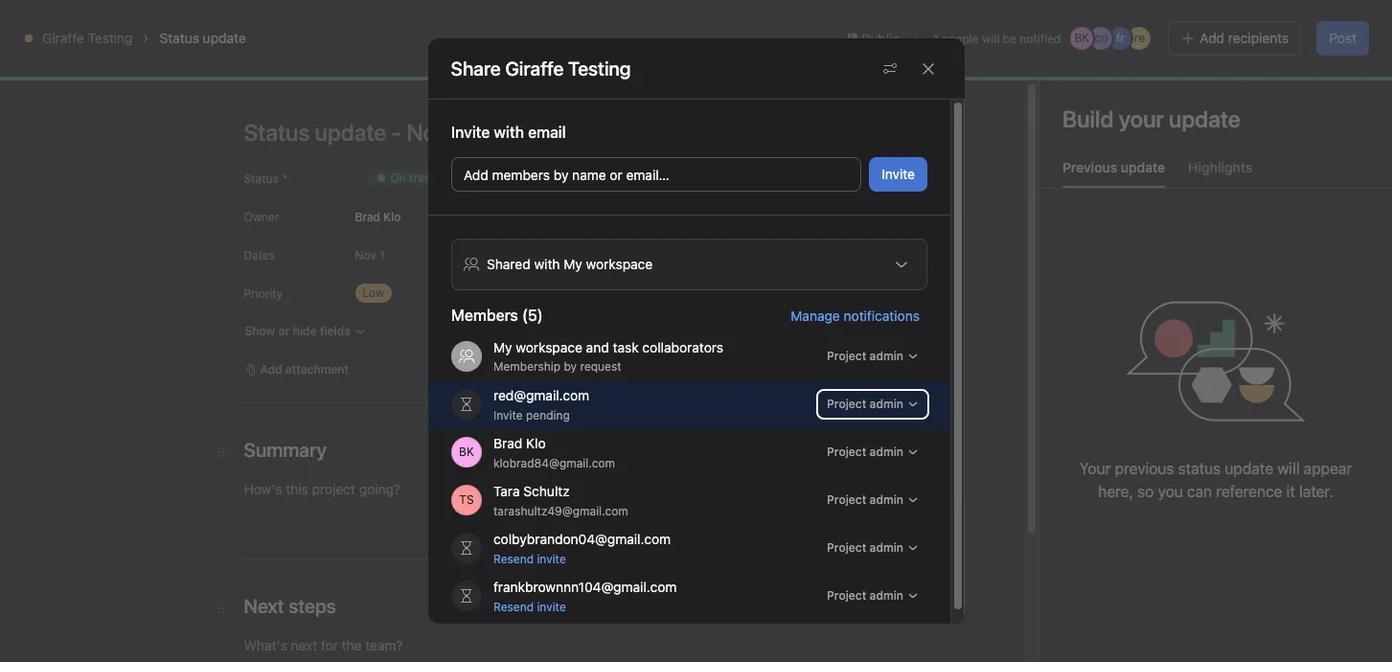 Task type: vqa. For each thing, say whether or not it's contained in the screenshot.
Dismiss Icon
no



Task type: locate. For each thing, give the bounding box(es) containing it.
ts
[[1114, 87, 1128, 102], [459, 493, 474, 507]]

project for my workspace and task collaborators
[[827, 349, 866, 363]]

in left this
[[831, 314, 846, 336]]

email…
[[626, 167, 669, 183]]

2 horizontal spatial invite
[[881, 166, 915, 182]]

0 horizontal spatial status
[[160, 30, 199, 46]]

resend invite button for frankbrownnn104@gmail.com
[[493, 598, 566, 614]]

1 vertical spatial invite
[[537, 599, 566, 614]]

update inside your previous status update will appear here, so you can reference it later.
[[1225, 460, 1274, 477]]

None text field
[[81, 64, 216, 99]]

ts left the tara
[[459, 493, 474, 507]]

free
[[1044, 9, 1068, 23]]

admin
[[869, 349, 903, 363], [869, 397, 903, 411], [869, 445, 903, 459], [869, 493, 903, 507], [869, 541, 903, 555], [869, 588, 903, 603]]

add billing info
[[1240, 15, 1321, 30]]

project for tara schultz
[[827, 493, 866, 507]]

1 horizontal spatial add
[[1200, 30, 1225, 46]]

2 resend invite button from the top
[[493, 598, 566, 614]]

2 vertical spatial invite
[[493, 408, 522, 422]]

&
[[721, 314, 735, 336]]

all attachments to tasks & messages in this project will appear here.
[[510, 314, 882, 363]]

status for status update
[[160, 30, 199, 46]]

2 vertical spatial update
[[1225, 460, 1274, 477]]

will down "to"
[[658, 341, 686, 363]]

add members by name or email… button
[[451, 157, 861, 192]]

invite inside button
[[881, 166, 915, 182]]

0 vertical spatial brad
[[355, 209, 380, 224]]

2 project from the top
[[827, 397, 866, 411]]

1 horizontal spatial ts
[[1114, 87, 1128, 102]]

giraffe testing
[[505, 57, 631, 79]]

1 vertical spatial resend invite button
[[493, 598, 566, 614]]

2 horizontal spatial add
[[1240, 15, 1262, 30]]

colbybrandon04@gmail.com resend invite
[[493, 530, 671, 566]]

admin for colbybrandon04@gmail.com
[[869, 541, 903, 555]]

project for brad klo
[[827, 445, 866, 459]]

here,
[[1099, 483, 1134, 500]]

in inside all attachments to tasks & messages in this project will appear here.
[[831, 314, 846, 336]]

will up it
[[1278, 460, 1300, 477]]

1 vertical spatial will
[[658, 341, 686, 363]]

reference
[[1217, 483, 1283, 500]]

invite down red@gmail.com at left bottom
[[493, 408, 522, 422]]

resend
[[493, 552, 533, 566], [493, 599, 533, 614]]

1 project admin button from the top
[[818, 343, 927, 370]]

invite inside red@gmail.com invite pending
[[493, 408, 522, 422]]

admin for brad klo
[[869, 445, 903, 459]]

ts inside share giraffe testing dialog
[[459, 493, 474, 507]]

0 vertical spatial ts
[[1114, 87, 1128, 102]]

add inside add recipients button
[[1200, 30, 1225, 46]]

5 project admin button from the top
[[818, 583, 927, 610]]

update
[[203, 30, 246, 46], [1121, 159, 1166, 175], [1225, 460, 1274, 477]]

priority
[[244, 287, 283, 301]]

project admin button for my workspace and task collaborators
[[818, 343, 927, 370]]

public
[[862, 30, 900, 46]]

1 resend invite button from the top
[[493, 550, 566, 566]]

2 vertical spatial will
[[1278, 460, 1300, 477]]

3 project from the top
[[827, 445, 866, 459]]

1 horizontal spatial klo
[[526, 435, 545, 451]]

2 resend from the top
[[493, 599, 533, 614]]

0 horizontal spatial ts
[[459, 493, 474, 507]]

update for previous update
[[1121, 159, 1166, 175]]

klo up 1
[[384, 209, 401, 224]]

0 horizontal spatial klo
[[384, 209, 401, 224]]

1 horizontal spatial brad
[[493, 435, 522, 451]]

what's
[[1112, 15, 1150, 30]]

4 project from the top
[[827, 493, 866, 507]]

in
[[1153, 15, 1162, 30], [831, 314, 846, 336]]

0 vertical spatial invite
[[451, 124, 490, 141]]

tab list
[[1040, 157, 1393, 189]]

resend invite button down colbybrandon04@gmail.com
[[493, 550, 566, 566]]

add billing info button
[[1231, 10, 1329, 36]]

1 vertical spatial klo
[[526, 435, 545, 451]]

or
[[609, 167, 622, 183]]

resend down frankbrownnn104@gmail.com in the left bottom of the page
[[493, 599, 533, 614]]

list box
[[470, 8, 930, 38]]

invite inside colbybrandon04@gmail.com resend invite
[[537, 552, 566, 566]]

1
[[380, 248, 385, 262]]

invite inside frankbrownnn104@gmail.com resend invite
[[537, 599, 566, 614]]

klo up klobrad84@gmail.com
[[526, 435, 545, 451]]

status right 'testing'
[[160, 30, 199, 46]]

admin inside popup button
[[869, 493, 903, 507]]

1 horizontal spatial invite
[[493, 408, 522, 422]]

notifications
[[843, 307, 920, 323]]

1 project admin from the top
[[827, 349, 903, 363]]

appear here.
[[691, 341, 799, 363]]

brad up nov
[[355, 209, 380, 224]]

project admin button
[[818, 487, 927, 514]]

what's in my trial?
[[1112, 15, 1211, 30]]

2 horizontal spatial will
[[1278, 460, 1300, 477]]

brad for brad klo
[[355, 209, 380, 224]]

days
[[1045, 22, 1070, 36]]

5 project admin from the top
[[827, 541, 903, 555]]

resend inside colbybrandon04@gmail.com resend invite
[[493, 552, 533, 566]]

0 vertical spatial resend invite button
[[493, 550, 566, 566]]

project inside project admin popup button
[[827, 493, 866, 507]]

brad inside brad klo klobrad84@gmail.com
[[493, 435, 522, 451]]

my
[[1166, 15, 1182, 30]]

4 people will be notified
[[932, 31, 1061, 46]]

0 horizontal spatial bk
[[459, 445, 474, 459]]

1 project from the top
[[827, 349, 866, 363]]

add inside add members by name or email… button
[[463, 167, 488, 183]]

by left name
[[553, 167, 568, 183]]

0 horizontal spatial invite
[[451, 124, 490, 141]]

resend down "tarashultz49@gmail.com"
[[493, 552, 533, 566]]

0 horizontal spatial will
[[658, 341, 686, 363]]

1 horizontal spatial update
[[1121, 159, 1166, 175]]

0 vertical spatial invite
[[537, 552, 566, 566]]

5 admin from the top
[[869, 541, 903, 555]]

project admin for brad klo
[[827, 445, 903, 459]]

trial?
[[1185, 15, 1211, 30]]

add recipients
[[1200, 30, 1289, 46]]

by down workspace
[[564, 359, 577, 374]]

1 vertical spatial bk
[[459, 445, 474, 459]]

1 invite from the top
[[537, 552, 566, 566]]

share
[[451, 57, 501, 79]]

2 project admin from the top
[[827, 397, 903, 411]]

klo for brad klo
[[384, 209, 401, 224]]

add inside add billing info button
[[1240, 15, 1262, 30]]

project admin for frankbrownnn104@gmail.com
[[827, 588, 903, 603]]

project admin for colbybrandon04@gmail.com
[[827, 541, 903, 555]]

admin for tara schultz
[[869, 493, 903, 507]]

tara schultz tarashultz49@gmail.com
[[493, 483, 628, 518]]

1 vertical spatial invite
[[881, 166, 915, 182]]

invite left with email
[[451, 124, 490, 141]]

billing
[[1265, 15, 1297, 30]]

2 project admin button from the top
[[818, 391, 927, 418]]

will left be
[[982, 31, 1000, 46]]

1 vertical spatial by
[[564, 359, 577, 374]]

invite
[[451, 124, 490, 141], [881, 166, 915, 182], [493, 408, 522, 422]]

1 vertical spatial in
[[831, 314, 846, 336]]

0 horizontal spatial brad
[[355, 209, 380, 224]]

0 vertical spatial by
[[553, 167, 568, 183]]

resend for colbybrandon04@gmail.com
[[493, 552, 533, 566]]

2 invite from the top
[[537, 599, 566, 614]]

project permissions image
[[882, 61, 898, 76]]

0 vertical spatial in
[[1153, 15, 1162, 30]]

invite
[[537, 552, 566, 566], [537, 599, 566, 614]]

6 project from the top
[[827, 588, 866, 603]]

status
[[1179, 460, 1221, 477]]

in left my
[[1153, 15, 1162, 30]]

giraffe testing link
[[42, 30, 133, 46]]

1 vertical spatial ts
[[459, 493, 474, 507]]

5 project from the top
[[827, 541, 866, 555]]

6 project admin from the top
[[827, 588, 903, 603]]

update for status update
[[203, 30, 246, 46]]

project for colbybrandon04@gmail.com
[[827, 541, 866, 555]]

klo for brad klo klobrad84@gmail.com
[[526, 435, 545, 451]]

recipients
[[1229, 30, 1289, 46]]

project admin button for red@gmail.com
[[818, 391, 927, 418]]

1 admin from the top
[[869, 349, 903, 363]]

schultz
[[523, 483, 569, 499]]

2 admin from the top
[[869, 397, 903, 411]]

0 vertical spatial update
[[203, 30, 246, 46]]

0 vertical spatial status
[[160, 30, 199, 46]]

project admin
[[827, 349, 903, 363], [827, 397, 903, 411], [827, 445, 903, 459], [827, 493, 903, 507], [827, 541, 903, 555], [827, 588, 903, 603]]

invite for frankbrownnn104@gmail.com
[[537, 599, 566, 614]]

6 admin from the top
[[869, 588, 903, 603]]

0 horizontal spatial add
[[463, 167, 488, 183]]

update inside tab list
[[1121, 159, 1166, 175]]

4 admin from the top
[[869, 493, 903, 507]]

resend invite button
[[493, 550, 566, 566], [493, 598, 566, 614]]

1 horizontal spatial status
[[244, 172, 279, 186]]

invite down colbybrandon04@gmail.com
[[537, 552, 566, 566]]

resend inside frankbrownnn104@gmail.com resend invite
[[493, 599, 533, 614]]

resend invite button down frankbrownnn104@gmail.com in the left bottom of the page
[[493, 598, 566, 614]]

invite for invite with email
[[451, 124, 490, 141]]

4 project admin button from the top
[[818, 535, 927, 562]]

your
[[1080, 460, 1111, 477]]

1 horizontal spatial will
[[982, 31, 1000, 46]]

1 vertical spatial brad
[[493, 435, 522, 451]]

status left "*"
[[244, 172, 279, 186]]

timeline link
[[262, 118, 331, 139]]

with email
[[494, 124, 566, 141]]

2 horizontal spatial update
[[1225, 460, 1274, 477]]

membership
[[493, 359, 560, 374]]

invite up project privacy dialog image
[[881, 166, 915, 182]]

admin for frankbrownnn104@gmail.com
[[869, 588, 903, 603]]

red@gmail.com
[[493, 387, 589, 403]]

manage
[[790, 307, 840, 323]]

bk left brad klo klobrad84@gmail.com
[[459, 445, 474, 459]]

collaborators
[[642, 339, 723, 356]]

project for frankbrownnn104@gmail.com
[[827, 588, 866, 603]]

red@gmail.com invite pending
[[493, 387, 589, 422]]

close this dialog image
[[921, 61, 936, 76]]

resend invite button for colbybrandon04@gmail.com
[[493, 550, 566, 566]]

1 resend from the top
[[493, 552, 533, 566]]

appear
[[1304, 460, 1353, 477]]

klo
[[384, 209, 401, 224], [526, 435, 545, 451]]

tara
[[493, 483, 520, 499]]

4 project admin from the top
[[827, 493, 903, 507]]

by inside button
[[553, 167, 568, 183]]

0 vertical spatial bk
[[1075, 31, 1090, 45]]

3 project admin button from the top
[[818, 439, 927, 466]]

invite button
[[869, 157, 927, 192]]

frankbrownnn104@gmail.com
[[493, 578, 677, 595]]

what's in my trial? button
[[1103, 10, 1220, 36]]

brad up the tara
[[493, 435, 522, 451]]

1 horizontal spatial in
[[1153, 15, 1162, 30]]

bk left co
[[1075, 31, 1090, 45]]

project admin for tara schultz
[[827, 493, 903, 507]]

people
[[942, 31, 979, 46]]

invite down frankbrownnn104@gmail.com in the left bottom of the page
[[537, 599, 566, 614]]

members (5)
[[451, 307, 543, 324]]

my workspace
[[563, 256, 652, 272]]

ts up build your update
[[1114, 87, 1128, 102]]

3 admin from the top
[[869, 445, 903, 459]]

usersicon image
[[459, 349, 474, 364]]

project admin inside popup button
[[827, 493, 903, 507]]

3 project admin from the top
[[827, 445, 903, 459]]

1 vertical spatial resend
[[493, 599, 533, 614]]

0 vertical spatial will
[[982, 31, 1000, 46]]

add for add recipients
[[1200, 30, 1225, 46]]

0 vertical spatial klo
[[384, 209, 401, 224]]

resend for frankbrownnn104@gmail.com
[[493, 599, 533, 614]]

free trial 17 days left
[[1030, 9, 1092, 36]]

0 horizontal spatial update
[[203, 30, 246, 46]]

1 vertical spatial status
[[244, 172, 279, 186]]

0 horizontal spatial in
[[831, 314, 846, 336]]

your previous status update will appear here, so you can reference it later.
[[1080, 460, 1353, 500]]

later.
[[1300, 483, 1334, 500]]

timeline
[[277, 120, 331, 136]]

project
[[827, 349, 866, 363], [827, 397, 866, 411], [827, 445, 866, 459], [827, 493, 866, 507], [827, 541, 866, 555], [827, 588, 866, 603]]

klo inside brad klo klobrad84@gmail.com
[[526, 435, 545, 451]]

with
[[534, 256, 560, 272]]

0 vertical spatial resend
[[493, 552, 533, 566]]

4
[[932, 31, 939, 46]]

1 vertical spatial update
[[1121, 159, 1166, 175]]



Task type: describe. For each thing, give the bounding box(es) containing it.
brad klo
[[355, 209, 401, 224]]

status *
[[244, 172, 288, 186]]

invite for colbybrandon04@gmail.com
[[537, 552, 566, 566]]

calendar
[[369, 120, 426, 136]]

Section title text field
[[244, 437, 327, 464]]

your update
[[1119, 105, 1241, 132]]

previous
[[1115, 460, 1175, 477]]

will inside your previous status update will appear here, so you can reference it later.
[[1278, 460, 1300, 477]]

task
[[612, 339, 638, 356]]

calendar link
[[354, 118, 426, 139]]

all
[[510, 314, 532, 336]]

remove from starred image
[[252, 74, 268, 89]]

workflow link
[[449, 118, 524, 139]]

frankbrownnn104@gmail.com resend invite
[[493, 578, 677, 614]]

shared with my workspace option group
[[451, 239, 927, 290]]

manage notifications
[[790, 307, 920, 323]]

highlights
[[1189, 159, 1253, 175]]

project admin for my workspace and task collaborators
[[827, 349, 903, 363]]

add recipients button
[[1169, 21, 1302, 56]]

project admin button for colbybrandon04@gmail.com
[[818, 535, 927, 562]]

manage notifications button
[[790, 307, 927, 323]]

you
[[1158, 483, 1183, 500]]

1 horizontal spatial bk
[[1075, 31, 1090, 45]]

17
[[1030, 22, 1042, 36]]

dashboard link
[[547, 118, 631, 139]]

this
[[851, 314, 882, 336]]

share giraffe testing dialog
[[428, 38, 965, 635]]

trial
[[1071, 9, 1092, 23]]

will inside all attachments to tasks & messages in this project will appear here.
[[658, 341, 686, 363]]

it
[[1287, 483, 1296, 500]]

Title of update text field
[[244, 111, 819, 153]]

co
[[1095, 31, 1108, 45]]

tab list containing previous update
[[1040, 157, 1393, 189]]

admin for my workspace and task collaborators
[[869, 349, 903, 363]]

request
[[580, 359, 621, 374]]

project admin for red@gmail.com
[[827, 397, 903, 411]]

giraffe testing
[[42, 30, 133, 46]]

brad klo klobrad84@gmail.com
[[493, 435, 615, 470]]

messages
[[739, 314, 827, 336]]

ribbon image
[[35, 70, 58, 93]]

admin for red@gmail.com
[[869, 397, 903, 411]]

my workspace and task collaborators membership by request
[[493, 339, 723, 374]]

invite for invite
[[881, 166, 915, 182]]

project
[[593, 341, 654, 363]]

attachments
[[536, 314, 645, 336]]

ts inside button
[[1114, 87, 1128, 102]]

status for status *
[[244, 172, 279, 186]]

nov 1
[[355, 248, 385, 262]]

Section title text field
[[244, 593, 336, 620]]

ts button
[[1088, 81, 1192, 108]]

testing
[[88, 30, 133, 46]]

so
[[1138, 483, 1154, 500]]

can
[[1187, 483, 1213, 500]]

invite with email
[[451, 124, 566, 141]]

workflow
[[464, 120, 524, 136]]

by inside the my workspace and task collaborators membership by request
[[564, 359, 577, 374]]

info
[[1300, 15, 1321, 30]]

notified
[[1020, 31, 1061, 46]]

dashboard
[[562, 120, 631, 136]]

*
[[283, 172, 288, 186]]

klobrad84@gmail.com
[[493, 456, 615, 470]]

shared with my workspace
[[486, 256, 652, 272]]

add members by name or email…
[[463, 167, 669, 183]]

previous update
[[1063, 159, 1166, 175]]

brad for brad klo klobrad84@gmail.com
[[493, 435, 522, 451]]

bk inside share giraffe testing dialog
[[459, 445, 474, 459]]

workspace
[[515, 339, 582, 356]]

project privacy dialog image
[[894, 257, 909, 272]]

add for add members by name or email…
[[463, 167, 488, 183]]

be
[[1003, 31, 1017, 46]]

giraffe
[[42, 30, 84, 46]]

and
[[586, 339, 609, 356]]

owner
[[244, 210, 279, 224]]

project admin button for brad klo
[[818, 439, 927, 466]]

left
[[1074, 22, 1092, 36]]

re
[[1134, 31, 1145, 45]]

status update
[[160, 30, 246, 46]]

members
[[492, 167, 550, 183]]

previous
[[1063, 159, 1118, 175]]

pending
[[526, 408, 570, 422]]

in inside what's in my trial? button
[[1153, 15, 1162, 30]]

nov
[[355, 248, 376, 262]]

build your update
[[1063, 105, 1241, 132]]

fr
[[1116, 31, 1125, 45]]

my
[[493, 339, 512, 356]]

add for add billing info
[[1240, 15, 1262, 30]]

shared
[[486, 256, 530, 272]]

project for red@gmail.com
[[827, 397, 866, 411]]

share giraffe testing
[[451, 57, 631, 79]]

project admin button for frankbrownnn104@gmail.com
[[818, 583, 927, 610]]

colbybrandon04@gmail.com
[[493, 530, 671, 547]]

to
[[649, 314, 667, 336]]



